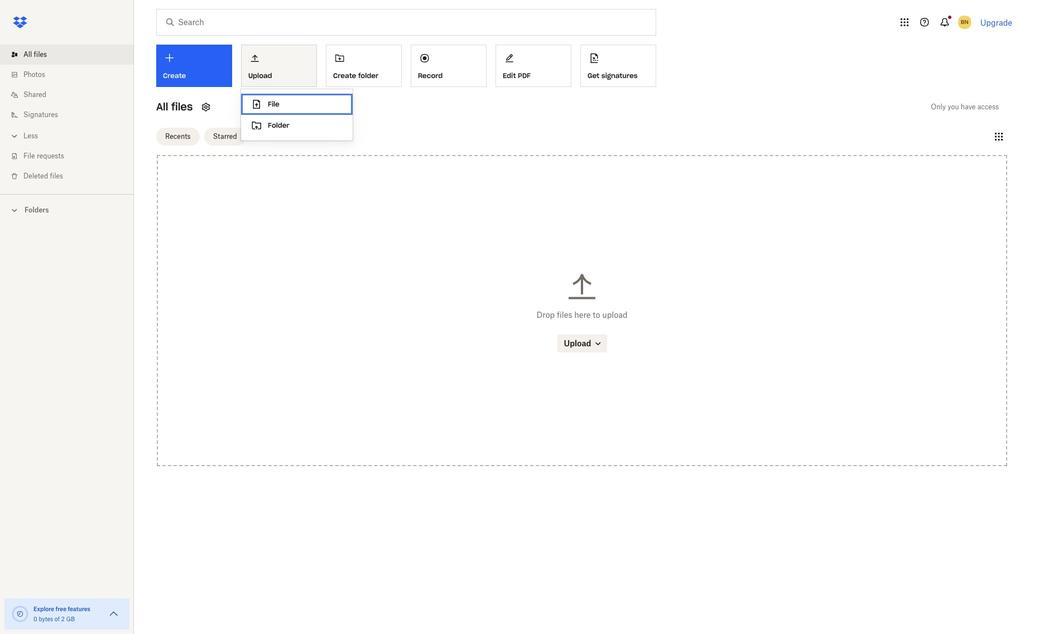 Task type: locate. For each thing, give the bounding box(es) containing it.
all files up photos
[[23, 50, 47, 59]]

starred
[[213, 132, 237, 140]]

all
[[23, 50, 32, 59], [156, 101, 168, 113]]

all files up recents on the left top of page
[[156, 101, 193, 113]]

all inside all files link
[[23, 50, 32, 59]]

folder
[[268, 121, 290, 130]]

less
[[23, 132, 38, 140]]

photos
[[23, 70, 45, 79]]

0 horizontal spatial all files
[[23, 50, 47, 59]]

file requests link
[[9, 146, 134, 166]]

1 vertical spatial all
[[156, 101, 168, 113]]

files up recents on the left top of page
[[171, 101, 193, 113]]

file
[[268, 100, 280, 108], [23, 152, 35, 160]]

all files inside list item
[[23, 50, 47, 59]]

upload
[[249, 71, 272, 80]]

of
[[55, 617, 60, 623]]

folders button
[[0, 202, 134, 218]]

0 vertical spatial all
[[23, 50, 32, 59]]

folders
[[25, 206, 49, 214]]

2
[[61, 617, 65, 623]]

files right deleted
[[50, 172, 63, 180]]

0 vertical spatial file
[[268, 100, 280, 108]]

1 vertical spatial all files
[[156, 101, 193, 113]]

0 horizontal spatial file
[[23, 152, 35, 160]]

0 horizontal spatial all
[[23, 50, 32, 59]]

pdf
[[518, 71, 531, 80]]

signatures
[[23, 111, 58, 119]]

get signatures button
[[581, 45, 657, 87]]

create folder button
[[326, 45, 402, 87]]

shared
[[23, 90, 46, 99]]

edit pdf
[[503, 71, 531, 80]]

1 horizontal spatial all
[[156, 101, 168, 113]]

1 vertical spatial file
[[23, 152, 35, 160]]

upload
[[603, 310, 628, 320]]

only
[[932, 103, 947, 111]]

deleted files
[[23, 172, 63, 180]]

all up recents on the left top of page
[[156, 101, 168, 113]]

deleted files link
[[9, 166, 134, 187]]

file up folder
[[268, 100, 280, 108]]

record button
[[411, 45, 487, 87]]

gb
[[66, 617, 75, 623]]

1 horizontal spatial file
[[268, 100, 280, 108]]

quota usage element
[[11, 606, 29, 624]]

record
[[418, 71, 443, 80]]

free
[[56, 607, 66, 613]]

files up photos
[[34, 50, 47, 59]]

all files
[[23, 50, 47, 59], [156, 101, 193, 113]]

recents
[[165, 132, 191, 140]]

file inside menu item
[[268, 100, 280, 108]]

create
[[333, 71, 356, 80]]

have
[[962, 103, 976, 111]]

explore
[[34, 607, 54, 613]]

list
[[0, 38, 134, 194]]

access
[[978, 103, 1000, 111]]

file for file
[[268, 100, 280, 108]]

list containing all files
[[0, 38, 134, 194]]

features
[[68, 607, 90, 613]]

files
[[34, 50, 47, 59], [171, 101, 193, 113], [50, 172, 63, 180], [557, 310, 573, 320]]

file for file requests
[[23, 152, 35, 160]]

0 vertical spatial all files
[[23, 50, 47, 59]]

upload button
[[241, 45, 317, 87]]

requests
[[37, 152, 64, 160]]

all up photos
[[23, 50, 32, 59]]

bytes
[[39, 617, 53, 623]]

file down less
[[23, 152, 35, 160]]

all files link
[[9, 45, 134, 65]]



Task type: describe. For each thing, give the bounding box(es) containing it.
get signatures
[[588, 71, 638, 80]]

folder
[[359, 71, 379, 80]]

all files list item
[[0, 45, 134, 65]]

only you have access
[[932, 103, 1000, 111]]

less image
[[9, 131, 20, 142]]

upgrade
[[981, 18, 1013, 27]]

signatures link
[[9, 105, 134, 125]]

explore free features 0 bytes of 2 gb
[[34, 607, 90, 623]]

upgrade link
[[981, 18, 1013, 27]]

0
[[34, 617, 37, 623]]

photos link
[[9, 65, 134, 85]]

edit
[[503, 71, 516, 80]]

get
[[588, 71, 600, 80]]

shared link
[[9, 85, 134, 105]]

edit pdf button
[[496, 45, 572, 87]]

recents button
[[156, 128, 200, 145]]

you
[[948, 103, 960, 111]]

drop files here to upload
[[537, 310, 628, 320]]

1 horizontal spatial all files
[[156, 101, 193, 113]]

folder menu item
[[241, 115, 353, 136]]

to
[[593, 310, 601, 320]]

files left here
[[557, 310, 573, 320]]

dropbox image
[[9, 11, 31, 34]]

starred button
[[204, 128, 246, 145]]

files inside list item
[[34, 50, 47, 59]]

deleted
[[23, 172, 48, 180]]

here
[[575, 310, 591, 320]]

drop
[[537, 310, 555, 320]]

file requests
[[23, 152, 64, 160]]

signatures
[[602, 71, 638, 80]]

create folder
[[333, 71, 379, 80]]

file menu item
[[241, 94, 353, 115]]



Task type: vqa. For each thing, say whether or not it's contained in the screenshot.
signatures at top right
yes



